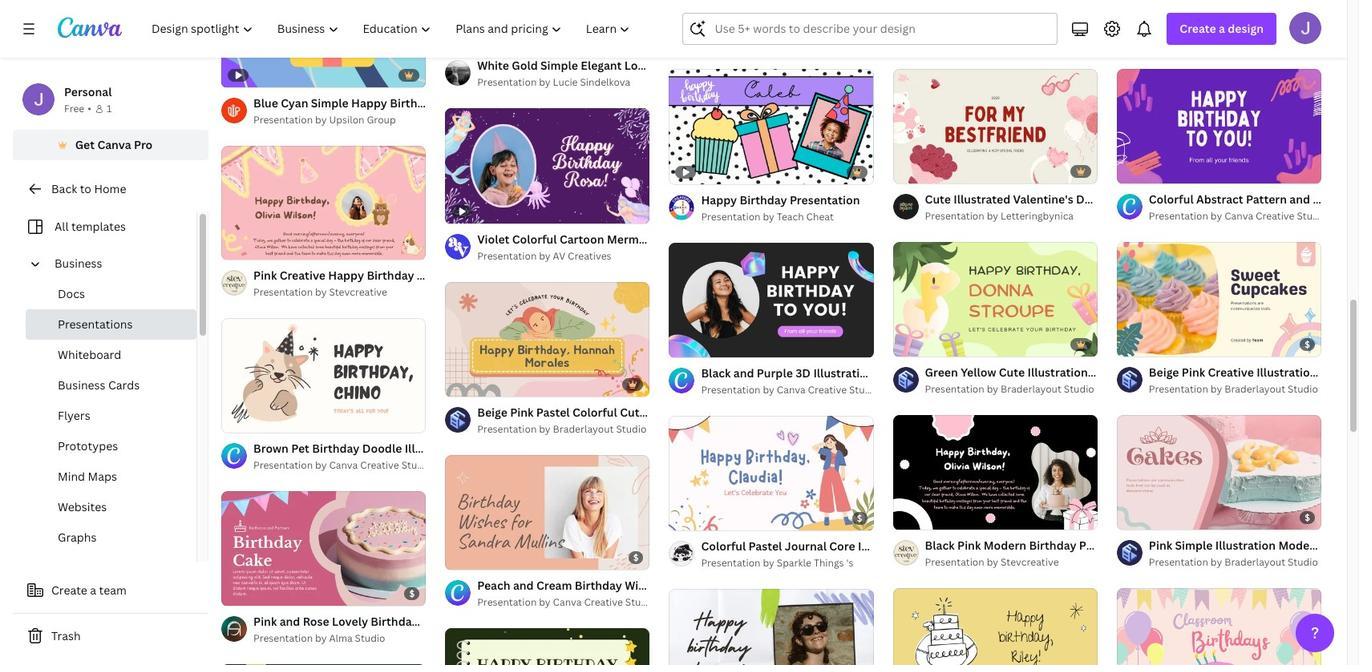Task type: describe. For each thing, give the bounding box(es) containing it.
business for business
[[55, 256, 102, 271]]

get
[[75, 137, 95, 152]]

pink and rose lovely birthday cake presentation presentation by alma studio
[[253, 614, 520, 646]]

rose
[[303, 614, 329, 630]]

green yellow cute illustration birthday presentation presentation by braderlayout studio
[[925, 365, 1211, 396]]

peach and cream birthday wishes cool presentation image
[[445, 455, 650, 570]]

creative inside pink creative happy birthday presentation presentation by stevcreative
[[280, 268, 326, 283]]

presentation by canva creative studio link for 1 of 12
[[253, 458, 432, 474]]

black pink modern birthday presentation link
[[925, 537, 1149, 555]]

presentation by canva creative studio for 1 of 6
[[1149, 210, 1327, 223]]

birthday inside black pink modern birthday presentation presentation by stevcreative
[[1029, 538, 1077, 553]]

$ for pink and rose lovely birthday cake presentation image
[[409, 588, 415, 600]]

pink simple illustration modern sweet cakes food presentation image
[[1117, 415, 1322, 530]]

by inside green yellow cute illustration birthday presentation presentation by braderlayout studio
[[987, 383, 998, 396]]

modern
[[984, 538, 1026, 553]]

asri
[[1225, 36, 1243, 50]]

back
[[51, 181, 77, 196]]

presentation by alma studio link
[[253, 631, 426, 647]]

pink creative happy birthday presentation link
[[253, 267, 487, 285]]

happy birthday presentation link
[[701, 192, 860, 209]]

peach
[[477, 578, 510, 593]]

10 for "green yellow cute illustration birthday presentation" image at right
[[922, 338, 933, 350]]

creative for 1 of 12
[[360, 459, 399, 473]]

0 horizontal spatial av
[[553, 249, 565, 263]]

blue
[[253, 95, 278, 110]]

colorful pastel journal core idols greetings fandom presentation image
[[669, 416, 874, 531]]

presentation by canva creative studio for 1 of 12
[[253, 459, 432, 473]]

presentation by braderlayout studio for presentation by braderlayout studio link related to pink simple illustration modern sweet cakes food presentation image
[[1149, 556, 1318, 569]]

0 vertical spatial presentation by av creatives link
[[925, 36, 1098, 52]]

1 for peach and cream birthday wishes cool presentation image
[[456, 551, 461, 563]]

presentation by ncamew link
[[701, 36, 874, 52]]

graphs link
[[26, 523, 196, 553]]

1 of 14 link
[[669, 416, 874, 531]]

braderlayout for the beige pink creative illustration modern personal portfolio presentation template image
[[1225, 383, 1286, 396]]

presentation by canva creative studio link for 1 of 6
[[1149, 209, 1327, 225]]

trash link
[[13, 621, 208, 653]]

birthday inside "peach and cream birthday wishes cool presentation presentation by canva creative studio"
[[575, 578, 622, 593]]

create a design button
[[1167, 13, 1277, 45]]

prototypes
[[58, 439, 118, 454]]

1 of 12 for presentation by canva creative studio
[[233, 415, 260, 427]]

by inside "peach and cream birthday wishes cool presentation presentation by canva creative studio"
[[539, 596, 551, 609]]

$ for pink simple illustration modern sweet cakes food presentation image
[[1305, 512, 1310, 524]]

presentation by braderlayout studio for beige pink pastel colorful cute illustration happy birthday presentation image presentation by braderlayout studio link
[[477, 423, 647, 436]]

home
[[94, 181, 126, 196]]

1 horizontal spatial creatives
[[1016, 36, 1059, 50]]

blue cyan simple happy birthday mobile presentation presentation by upsilon group
[[253, 95, 551, 126]]

cute illustrated valentine's day love romantic for my bestfriend birthday greeting presentation image
[[893, 69, 1098, 184]]

creative inside "peach and cream birthday wishes cool presentation presentation by canva creative studio"
[[584, 596, 623, 609]]

cake
[[421, 614, 447, 630]]

of for 'cute illustrated valentine's day love romantic for my bestfriend birthday greeting presentation' image
[[911, 165, 920, 177]]

trash
[[51, 629, 81, 644]]

1 for "green yellow cute illustration birthday presentation" image at right
[[904, 338, 909, 350]]

1 for black pink modern birthday presentation "image"
[[904, 511, 909, 523]]

presentation by letteringbynica
[[925, 210, 1074, 223]]

of for black and purple 3d illustrations celebration greetings birthday fun presentation image
[[687, 338, 696, 350]]

websites
[[58, 500, 107, 515]]

docs
[[58, 286, 85, 302]]

1 of 10 for pink simple illustration modern sweet cakes food presentation image
[[1128, 511, 1157, 523]]

braderlayout inside green yellow cute illustration birthday presentation presentation by braderlayout studio
[[1001, 383, 1062, 396]]

free
[[64, 102, 84, 115]]

brown pet birthday doodle illustrations events and special interest presentation image
[[221, 318, 426, 434]]

presentation by canva creative studio for 1 of 9
[[701, 383, 880, 397]]

$ for colorful pastel journal core idols greetings fandom presentation image
[[857, 512, 863, 524]]

things
[[814, 556, 844, 570]]

presentation by sparkle things 's
[[701, 556, 854, 570]]

Search search field
[[715, 14, 1048, 44]]

10 for pink creative happy birthday presentation image
[[250, 241, 261, 253]]

free •
[[64, 102, 91, 115]]

whiteboard
[[58, 347, 121, 362]]

by inside pink creative happy birthday presentation presentation by stevcreative
[[315, 286, 327, 299]]

•
[[88, 102, 91, 115]]

graphs
[[58, 530, 97, 545]]

happy birthday presentation presentation by teach cheat
[[701, 192, 860, 224]]

presentation by asri hikmatunnisa link
[[1149, 36, 1322, 52]]

create for create a team
[[51, 583, 87, 598]]

cream
[[536, 578, 572, 593]]

business cards
[[58, 378, 140, 393]]

1 of 10 for pink and rose lovely birthday cake presentation image
[[233, 587, 261, 599]]

1 horizontal spatial presentation by av creatives
[[925, 36, 1059, 50]]

create a team button
[[13, 575, 208, 607]]

birthday inside pink and rose lovely birthday cake presentation presentation by alma studio
[[371, 614, 418, 630]]

birthday inside pink creative happy birthday presentation presentation by stevcreative
[[367, 268, 414, 283]]

10 for pink simple illustration modern sweet cakes food presentation image
[[1146, 511, 1157, 523]]

happy inside pink creative happy birthday presentation presentation by stevcreative
[[328, 268, 364, 283]]

presentation by lucie sindelkova link
[[477, 75, 650, 91]]

sparkle
[[777, 556, 812, 570]]

canva inside "peach and cream birthday wishes cool presentation presentation by canva creative studio"
[[553, 596, 582, 609]]

of for colorful abstract pattern and shapes celebration greetings birthday fun presentation image
[[1135, 165, 1144, 177]]

maps
[[88, 469, 117, 484]]

presentation by stevcreative link for modern
[[925, 555, 1098, 571]]

sindelkova
[[580, 76, 630, 89]]

presentation by braderlayout studio link for "green yellow cute illustration birthday presentation" image at right
[[925, 382, 1098, 398]]

happy inside happy birthday presentation presentation by teach cheat
[[701, 192, 737, 208]]

templates
[[71, 219, 126, 234]]

presentations
[[58, 317, 133, 332]]

presentation by upsilon group link
[[253, 112, 426, 128]]

blue cyan simple happy birthday mobile presentation link
[[253, 94, 551, 112]]

of for pink simple illustration modern sweet cakes food presentation image
[[1135, 511, 1144, 523]]

pink for pink creative happy birthday presentation
[[253, 268, 277, 283]]

presentation by ncamew
[[701, 36, 817, 50]]

colorful abstract pattern and shapes celebration greetings birthday fun presentation image
[[1117, 69, 1322, 184]]

1 for the beige pink creative illustration modern personal portfolio presentation template image
[[1128, 338, 1133, 350]]

back to home link
[[13, 173, 208, 205]]

canva for 1 of 6
[[1225, 210, 1253, 223]]

mind maps link
[[26, 462, 196, 492]]

12 for presentation by letteringbynica
[[922, 165, 932, 177]]

pink creative happy birthday presentation image
[[221, 145, 426, 260]]

green yellow cute illustration birthday presentation link
[[925, 364, 1211, 382]]

1 vertical spatial creatives
[[568, 249, 611, 263]]

all templates
[[55, 219, 126, 234]]

birthday inside blue cyan simple happy birthday mobile presentation presentation by upsilon group
[[390, 95, 437, 110]]

flyers link
[[26, 401, 196, 431]]

mind
[[58, 469, 85, 484]]

1 of 10 for the beige pink creative illustration modern personal portfolio presentation template image
[[1128, 338, 1157, 350]]

mind maps
[[58, 469, 117, 484]]

create for create a design
[[1180, 21, 1216, 36]]

presentation by asri hikmatunnisa
[[1149, 36, 1308, 50]]

1 of 6
[[1128, 165, 1152, 177]]

upsilon
[[329, 113, 364, 126]]

10 for peach and cream birthday wishes cool presentation image
[[474, 551, 485, 563]]

9
[[698, 338, 704, 350]]

studio inside green yellow cute illustration birthday presentation presentation by braderlayout studio
[[1064, 383, 1094, 396]]

lovely
[[332, 614, 368, 630]]

presentation by braderlayout studio link for pink simple illustration modern sweet cakes food presentation image
[[1149, 555, 1322, 571]]

yellow
[[961, 365, 996, 380]]

presentation inside presentation by letteringbynica link
[[925, 210, 985, 223]]

cool
[[666, 578, 691, 593]]

1 of 6 link
[[1117, 69, 1322, 184]]

business link
[[48, 249, 187, 279]]

all
[[55, 219, 69, 234]]

presentation by canva creative studio link for 1 of 10
[[477, 595, 656, 611]]

of for beige pink pastel colorful cute illustration happy birthday presentation image
[[463, 378, 472, 390]]

cards
[[108, 378, 140, 393]]

birthday inside green yellow cute illustration birthday presentation presentation by braderlayout studio
[[1091, 365, 1138, 380]]

whiteboard link
[[26, 340, 196, 370]]

business for business cards
[[58, 378, 106, 393]]

and for rose
[[280, 614, 300, 630]]

0 horizontal spatial presentation by av creatives
[[477, 249, 611, 263]]



Task type: vqa. For each thing, say whether or not it's contained in the screenshot.
the right Presentation by Canva Creative Studio
yes



Task type: locate. For each thing, give the bounding box(es) containing it.
black and purple 3d illustrations celebration greetings birthday fun presentation image
[[669, 243, 874, 358]]

1 vertical spatial presentation by braderlayout studio
[[477, 423, 647, 436]]

wishes
[[625, 578, 663, 593]]

$
[[1305, 339, 1310, 351], [1305, 512, 1310, 524], [857, 512, 863, 524], [633, 552, 639, 564], [409, 588, 415, 600]]

1 horizontal spatial a
[[1219, 21, 1225, 36]]

0 vertical spatial stevcreative
[[329, 286, 387, 299]]

and left rose
[[280, 614, 300, 630]]

1 for 'cute illustrated valentine's day love romantic for my bestfriend birthday greeting presentation' image
[[904, 165, 909, 177]]

pink for pink and rose lovely birthday cake presentation
[[253, 614, 277, 630]]

None search field
[[683, 13, 1058, 45]]

1 of 10 for "green yellow cute illustration birthday presentation" image at right
[[904, 338, 933, 350]]

by inside happy birthday presentation presentation by teach cheat
[[763, 210, 775, 224]]

pro
[[134, 137, 153, 152]]

create a design
[[1180, 21, 1264, 36]]

12 for presentation by canva creative studio
[[250, 415, 260, 427]]

0 vertical spatial 12
[[922, 165, 932, 177]]

0 vertical spatial pink
[[253, 268, 277, 283]]

0 vertical spatial happy
[[351, 95, 387, 110]]

a inside button
[[90, 583, 96, 598]]

creatives
[[1016, 36, 1059, 50], [568, 249, 611, 263]]

1 vertical spatial and
[[280, 614, 300, 630]]

birthday inside happy birthday presentation presentation by teach cheat
[[740, 192, 787, 208]]

0 vertical spatial a
[[1219, 21, 1225, 36]]

ncamew
[[777, 36, 817, 50]]

presentation by av creatives
[[925, 36, 1059, 50], [477, 249, 611, 263]]

by inside blue cyan simple happy birthday mobile presentation presentation by upsilon group
[[315, 113, 327, 126]]

0 horizontal spatial create
[[51, 583, 87, 598]]

1 horizontal spatial 1 of 12
[[904, 165, 932, 177]]

1 of 12 link
[[893, 69, 1098, 184], [221, 318, 426, 434]]

braderlayout for beige pink pastel colorful cute illustration happy birthday presentation image
[[553, 423, 614, 436]]

1 horizontal spatial and
[[513, 578, 534, 593]]

1 of 10 for pink creative happy birthday presentation image
[[233, 241, 261, 253]]

presentation by braderlayout studio
[[1149, 383, 1318, 396], [477, 423, 647, 436], [1149, 556, 1318, 569]]

2 vertical spatial happy
[[328, 268, 364, 283]]

braderlayout for pink simple illustration modern sweet cakes food presentation image
[[1225, 556, 1286, 569]]

1 vertical spatial pink
[[957, 538, 981, 553]]

create
[[1180, 21, 1216, 36], [51, 583, 87, 598]]

stevcreative inside pink creative happy birthday presentation presentation by stevcreative
[[329, 286, 387, 299]]

0 horizontal spatial presentation by av creatives link
[[477, 249, 650, 265]]

back to home
[[51, 181, 126, 196]]

0 vertical spatial presentation by stevcreative link
[[253, 285, 426, 301]]

business up docs
[[55, 256, 102, 271]]

1 of 10 for black pink modern birthday presentation "image"
[[904, 511, 933, 523]]

10 for the beige pink creative illustration modern personal portfolio presentation template image
[[1146, 338, 1157, 350]]

10 for beige pink pastel colorful cute illustration happy birthday presentation image
[[474, 378, 485, 390]]

0 vertical spatial 1 of 12
[[904, 165, 932, 177]]

1 of 10 link
[[221, 145, 426, 260], [893, 242, 1098, 357], [1117, 242, 1322, 357], [445, 282, 650, 397], [893, 415, 1098, 530], [1117, 415, 1322, 530], [445, 455, 650, 570], [221, 492, 426, 607]]

get canva pro button
[[13, 130, 208, 160]]

and
[[513, 578, 534, 593], [280, 614, 300, 630]]

mobile
[[440, 95, 478, 110]]

0 horizontal spatial a
[[90, 583, 96, 598]]

1 vertical spatial presentation by av creatives
[[477, 249, 611, 263]]

of for the beige pink creative illustration modern personal portfolio presentation template image
[[1135, 338, 1144, 350]]

1 vertical spatial presentation by stevcreative link
[[925, 555, 1098, 571]]

1 of 12 for presentation by letteringbynica
[[904, 165, 932, 177]]

presentation by braderlayout studio link for beige pink pastel colorful cute illustration happy birthday presentation image
[[477, 422, 650, 438]]

1 vertical spatial 1 of 12 link
[[221, 318, 426, 434]]

1 for colorful abstract pattern and shapes celebration greetings birthday fun presentation image
[[1128, 165, 1133, 177]]

personal
[[64, 84, 112, 99]]

green yellow cute illustration birthday presentation image
[[893, 242, 1098, 357]]

0 vertical spatial presentation by braderlayout studio
[[1149, 383, 1318, 396]]

2 vertical spatial presentation by canva creative studio
[[253, 459, 432, 473]]

stevcreative down black pink modern birthday presentation link
[[1001, 556, 1059, 569]]

presentation by av creatives link
[[925, 36, 1098, 52], [477, 249, 650, 265]]

stevcreative down pink creative happy birthday presentation link
[[329, 286, 387, 299]]

1 of 10 for peach and cream birthday wishes cool presentation image
[[456, 551, 485, 563]]

0 vertical spatial presentation by canva creative studio
[[1149, 210, 1327, 223]]

docs link
[[26, 279, 196, 310]]

a
[[1219, 21, 1225, 36], [90, 583, 96, 598]]

business up flyers
[[58, 378, 106, 393]]

0 vertical spatial av
[[1001, 36, 1013, 50]]

letteringbynica
[[1001, 210, 1074, 223]]

1 of 14
[[680, 511, 708, 523]]

2 horizontal spatial presentation by canva creative studio
[[1149, 210, 1327, 223]]

and inside "peach and cream birthday wishes cool presentation presentation by canva creative studio"
[[513, 578, 534, 593]]

pink
[[253, 268, 277, 283], [957, 538, 981, 553], [253, 614, 277, 630]]

illustration
[[1028, 365, 1088, 380]]

by inside pink and rose lovely birthday cake presentation presentation by alma studio
[[315, 632, 327, 646]]

pink and rose lovely birthday cake presentation link
[[253, 614, 520, 631]]

and inside pink and rose lovely birthday cake presentation presentation by alma studio
[[280, 614, 300, 630]]

0 horizontal spatial presentation by canva creative studio
[[253, 459, 432, 473]]

0 vertical spatial creatives
[[1016, 36, 1059, 50]]

creative for 1 of 9
[[808, 383, 847, 397]]

1 for pink creative happy birthday presentation image
[[233, 241, 237, 253]]

14
[[698, 511, 708, 523]]

cheat
[[806, 210, 834, 224]]

create inside button
[[51, 583, 87, 598]]

top level navigation element
[[141, 13, 644, 45]]

0 vertical spatial create
[[1180, 21, 1216, 36]]

$ for peach and cream birthday wishes cool presentation image
[[633, 552, 639, 564]]

green and yellow modern happy birthday presentation image
[[445, 628, 650, 666]]

1 vertical spatial presentation by canva creative studio
[[701, 383, 880, 397]]

black
[[925, 538, 955, 553]]

1 horizontal spatial stevcreative
[[1001, 556, 1059, 569]]

1 vertical spatial 1 of 12
[[233, 415, 260, 427]]

beige pink pastel colorful cute illustration happy birthday presentation image
[[445, 282, 650, 397]]

colorful pastel it's my birthday reading activity english educational presentation image
[[1117, 0, 1322, 11]]

lucie
[[553, 76, 578, 89]]

create down colorful pastel it's my birthday reading activity english educational presentation image
[[1180, 21, 1216, 36]]

2 vertical spatial presentation by braderlayout studio
[[1149, 556, 1318, 569]]

happy inside blue cyan simple happy birthday mobile presentation presentation by upsilon group
[[351, 95, 387, 110]]

happy up "presentation by teach cheat" link
[[701, 192, 737, 208]]

of for "green yellow cute illustration birthday presentation" image at right
[[911, 338, 920, 350]]

cyan
[[281, 95, 308, 110]]

canva inside 'button'
[[97, 137, 131, 152]]

pink and rose lovely birthday cake presentation image
[[221, 492, 426, 607]]

presentation by stevcreative link for happy
[[253, 285, 426, 301]]

0 vertical spatial 1 of 12 link
[[893, 69, 1098, 184]]

presentation by canva creative studio link for 1 of 9
[[701, 382, 880, 398]]

green
[[925, 365, 958, 380]]

1 horizontal spatial create
[[1180, 21, 1216, 36]]

1 vertical spatial create
[[51, 583, 87, 598]]

0 horizontal spatial creatives
[[568, 249, 611, 263]]

happy down pink creative happy birthday presentation image
[[328, 268, 364, 283]]

of
[[911, 165, 920, 177], [1135, 165, 1144, 177], [239, 241, 248, 253], [911, 338, 920, 350], [1135, 338, 1144, 350], [687, 338, 696, 350], [463, 378, 472, 390], [239, 415, 248, 427], [911, 511, 920, 523], [1135, 511, 1144, 523], [687, 511, 696, 523], [463, 551, 472, 563], [239, 587, 248, 599]]

$ for the beige pink creative illustration modern personal portfolio presentation template image
[[1305, 339, 1310, 351]]

stevcreative inside black pink modern birthday presentation presentation by stevcreative
[[1001, 556, 1059, 569]]

studio inside pink and rose lovely birthday cake presentation presentation by alma studio
[[355, 632, 385, 646]]

black pink modern birthday presentation presentation by stevcreative
[[925, 538, 1149, 569]]

0 horizontal spatial presentation by stevcreative link
[[253, 285, 426, 301]]

0 vertical spatial business
[[55, 256, 102, 271]]

create a team
[[51, 583, 127, 598]]

1 of 12 link for canva
[[221, 318, 426, 434]]

1 vertical spatial stevcreative
[[1001, 556, 1059, 569]]

1 of 10 for beige pink pastel colorful cute illustration happy birthday presentation image
[[456, 378, 485, 390]]

1 vertical spatial presentation by av creatives link
[[477, 249, 650, 265]]

0 horizontal spatial 1 of 12
[[233, 415, 260, 427]]

create left team
[[51, 583, 87, 598]]

prototypes link
[[26, 431, 196, 462]]

stevcreative for happy
[[329, 286, 387, 299]]

presentation inside "presentation by ncamew" link
[[701, 36, 761, 50]]

jacob simon image
[[1289, 12, 1322, 44]]

to
[[80, 181, 91, 196]]

happy up 'group'
[[351, 95, 387, 110]]

2 vertical spatial pink
[[253, 614, 277, 630]]

1 of 12 link for letteringbynica
[[893, 69, 1098, 184]]

create inside dropdown button
[[1180, 21, 1216, 36]]

teach
[[777, 210, 804, 224]]

presentation by letteringbynica link
[[925, 209, 1098, 225]]

0 vertical spatial presentation by av creatives
[[925, 36, 1059, 50]]

cute
[[999, 365, 1025, 380]]

0 horizontal spatial and
[[280, 614, 300, 630]]

1 horizontal spatial av
[[1001, 36, 1013, 50]]

1 vertical spatial 12
[[250, 415, 260, 427]]

presentation inside presentation by lucie sindelkova link
[[477, 76, 537, 89]]

's
[[846, 556, 854, 570]]

1 vertical spatial business
[[58, 378, 106, 393]]

presentation inside "presentation by sparkle things 's" "link"
[[701, 556, 761, 570]]

of for pink creative happy birthday presentation image
[[239, 241, 248, 253]]

1 vertical spatial happy
[[701, 192, 737, 208]]

1 for black and purple 3d illustrations celebration greetings birthday fun presentation image
[[680, 338, 685, 350]]

websites link
[[26, 492, 196, 523]]

0 horizontal spatial 1 of 12 link
[[221, 318, 426, 434]]

hikmatunnisa
[[1245, 36, 1308, 50]]

1 horizontal spatial 12
[[922, 165, 932, 177]]

1 of 9 link
[[669, 243, 874, 358]]

a up presentation by asri hikmatunnisa
[[1219, 21, 1225, 36]]

1 horizontal spatial presentation by stevcreative link
[[925, 555, 1098, 571]]

by inside "link"
[[763, 556, 775, 570]]

braderlayout
[[1001, 383, 1062, 396], [1225, 383, 1286, 396], [553, 423, 614, 436], [1225, 556, 1286, 569]]

presentation by braderlayout studio for the beige pink creative illustration modern personal portfolio presentation template image presentation by braderlayout studio link
[[1149, 383, 1318, 396]]

0 vertical spatial and
[[513, 578, 534, 593]]

presentation by braderlayout studio link
[[925, 382, 1098, 398], [1149, 382, 1322, 398], [477, 422, 650, 438], [1149, 555, 1322, 571]]

1 for beige pink pastel colorful cute illustration happy birthday presentation image
[[456, 378, 461, 390]]

1 for pink simple illustration modern sweet cakes food presentation image
[[1128, 511, 1133, 523]]

a inside dropdown button
[[1219, 21, 1225, 36]]

pink inside pink creative happy birthday presentation presentation by stevcreative
[[253, 268, 277, 283]]

1 for pink and rose lovely birthday cake presentation image
[[233, 587, 237, 599]]

of for peach and cream birthday wishes cool presentation image
[[463, 551, 472, 563]]

0 horizontal spatial 12
[[250, 415, 260, 427]]

stevcreative for modern
[[1001, 556, 1059, 569]]

and for cream
[[513, 578, 534, 593]]

1 of 12
[[904, 165, 932, 177], [233, 415, 260, 427]]

0 horizontal spatial stevcreative
[[329, 286, 387, 299]]

business cards link
[[26, 370, 196, 401]]

a for team
[[90, 583, 96, 598]]

presentation inside presentation by asri hikmatunnisa link
[[1149, 36, 1208, 50]]

pink creative happy birthday presentation presentation by stevcreative
[[253, 268, 487, 299]]

of for black pink modern birthday presentation "image"
[[911, 511, 920, 523]]

1 of 9
[[680, 338, 704, 350]]

design
[[1228, 21, 1264, 36]]

pink inside black pink modern birthday presentation presentation by stevcreative
[[957, 538, 981, 553]]

canva for 1 of 9
[[777, 383, 806, 397]]

6
[[1146, 165, 1152, 177]]

peach and cream birthday wishes cool presentation presentation by canva creative studio
[[477, 578, 764, 609]]

flyers
[[58, 408, 90, 423]]

team
[[99, 583, 127, 598]]

of for colorful pastel journal core idols greetings fandom presentation image
[[687, 511, 696, 523]]

and right peach
[[513, 578, 534, 593]]

peach and cream birthday wishes cool presentation link
[[477, 577, 764, 595]]

10 for pink and rose lovely birthday cake presentation image
[[250, 587, 261, 599]]

get canva pro
[[75, 137, 153, 152]]

presentation by braderlayout studio link for the beige pink creative illustration modern personal portfolio presentation template image
[[1149, 382, 1322, 398]]

1 horizontal spatial 1 of 12 link
[[893, 69, 1098, 184]]

10 for black pink modern birthday presentation "image"
[[922, 511, 933, 523]]

simple
[[311, 95, 349, 110]]

presentation by lucie sindelkova
[[477, 76, 630, 89]]

canva for 1 of 12
[[329, 459, 358, 473]]

by inside black pink modern birthday presentation presentation by stevcreative
[[987, 556, 998, 569]]

presentation by teach cheat link
[[701, 209, 860, 225]]

1 for colorful pastel journal core idols greetings fandom presentation image
[[680, 511, 685, 523]]

studio inside "peach and cream birthday wishes cool presentation presentation by canva creative studio"
[[625, 596, 656, 609]]

a for design
[[1219, 21, 1225, 36]]

1 vertical spatial av
[[553, 249, 565, 263]]

business
[[55, 256, 102, 271], [58, 378, 106, 393]]

1 horizontal spatial presentation by av creatives link
[[925, 36, 1098, 52]]

creative for 1 of 6
[[1256, 210, 1295, 223]]

1 horizontal spatial presentation by canva creative studio
[[701, 383, 880, 397]]

of for pink and rose lovely birthday cake presentation image
[[239, 587, 248, 599]]

white and green watercolor brush collage celebration greetings birthday fun presentation image
[[669, 589, 874, 666]]

beige pink creative illustration modern personal portfolio presentation template image
[[1117, 242, 1322, 357]]

1 vertical spatial a
[[90, 583, 96, 598]]

pink inside pink and rose lovely birthday cake presentation presentation by alma studio
[[253, 614, 277, 630]]

a left team
[[90, 583, 96, 598]]

by
[[763, 36, 775, 50], [987, 36, 998, 50], [1211, 36, 1222, 50], [539, 76, 551, 89], [315, 113, 327, 126], [987, 210, 998, 223], [1211, 210, 1222, 223], [763, 210, 775, 224], [539, 249, 551, 263], [315, 286, 327, 299], [987, 383, 998, 396], [1211, 383, 1222, 396], [763, 383, 775, 397], [539, 423, 551, 436], [315, 459, 327, 473], [987, 556, 998, 569], [1211, 556, 1222, 569], [763, 556, 775, 570], [539, 596, 551, 609], [315, 632, 327, 646]]

black pink modern birthday presentation image
[[893, 415, 1098, 530]]



